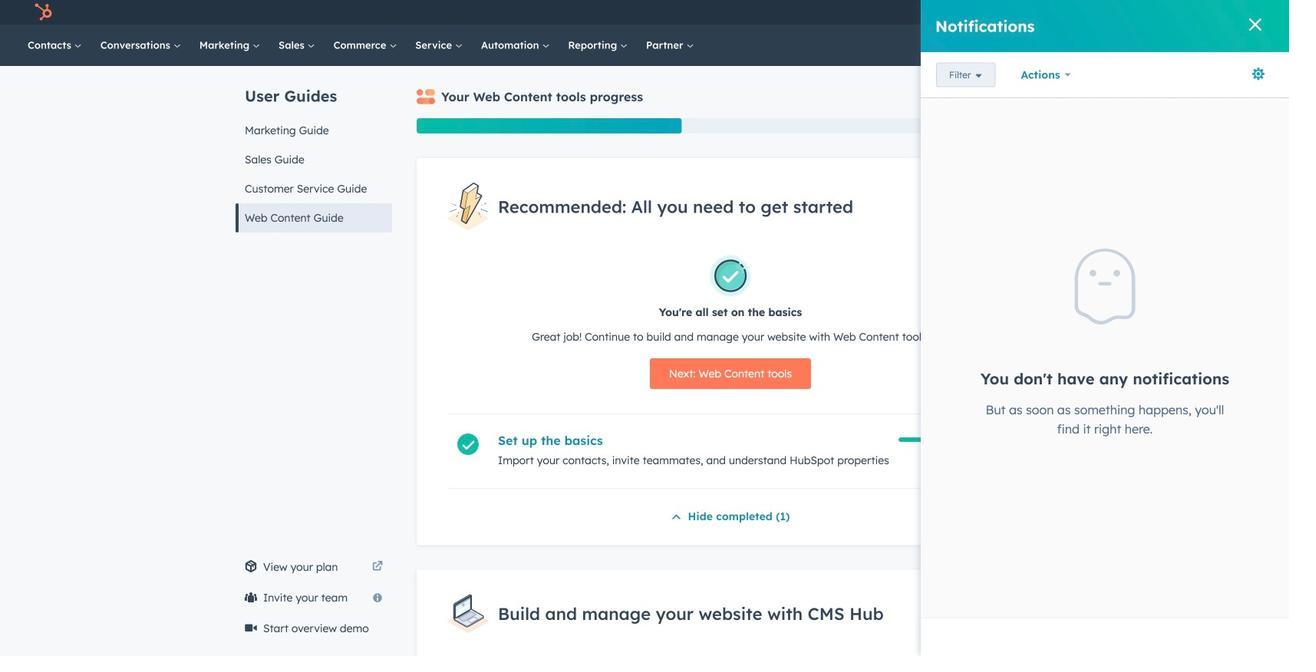 Task type: vqa. For each thing, say whether or not it's contained in the screenshot.
progress bar
yes



Task type: locate. For each thing, give the bounding box(es) containing it.
marketplaces image
[[1096, 7, 1110, 21]]

menu
[[983, 0, 1271, 25]]

progress bar
[[417, 118, 682, 134]]

1 link opens in a new window image from the top
[[372, 558, 383, 577]]

link opens in a new window image
[[372, 558, 383, 577], [372, 562, 383, 573]]



Task type: describe. For each thing, give the bounding box(es) containing it.
gary orlando image
[[1212, 5, 1226, 19]]

Search HubSpot search field
[[1074, 32, 1236, 58]]

[object object] complete progress bar
[[899, 438, 985, 442]]

2 link opens in a new window image from the top
[[372, 562, 383, 573]]

user guides element
[[236, 66, 392, 233]]



